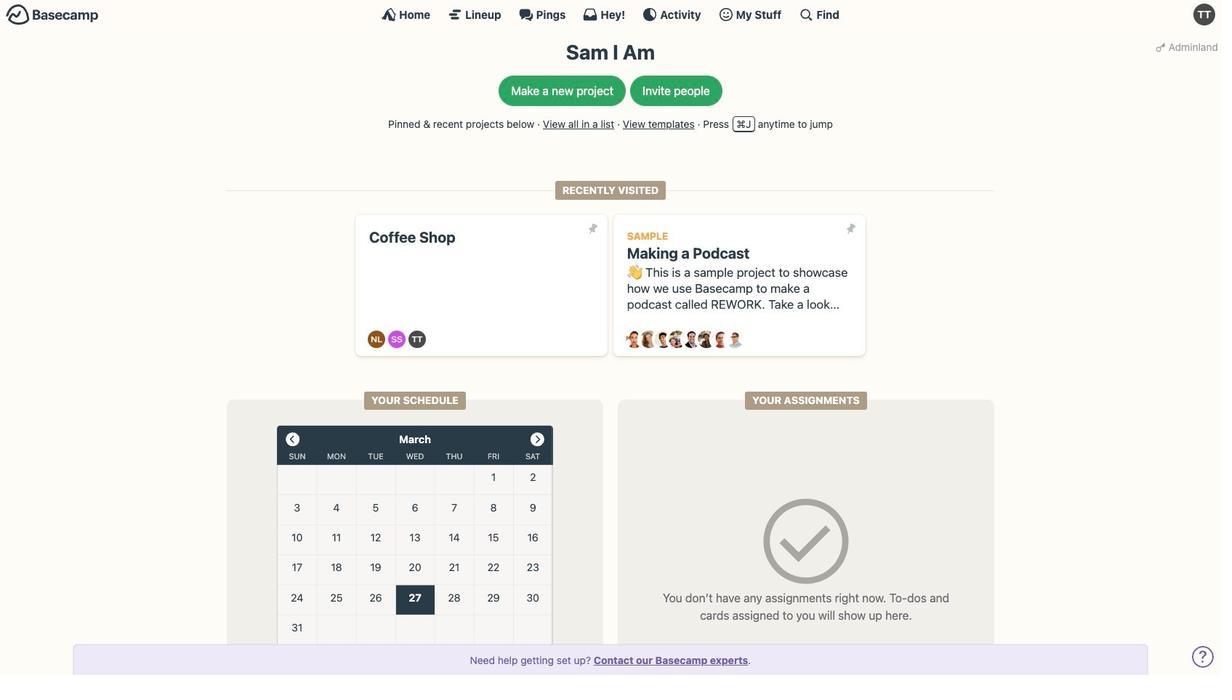 Task type: locate. For each thing, give the bounding box(es) containing it.
keyboard shortcut: ⌘ + / image
[[800, 7, 814, 22]]

terry turtle image
[[1194, 4, 1216, 25], [409, 331, 426, 349]]

1 horizontal spatial terry turtle image
[[1194, 4, 1216, 25]]

sarah silvers image
[[389, 331, 406, 349]]

0 vertical spatial terry turtle image
[[1194, 4, 1216, 25]]

victor cooper image
[[727, 331, 744, 349]]

main element
[[0, 0, 1222, 28]]

0 horizontal spatial terry turtle image
[[409, 331, 426, 349]]

josh fiske image
[[684, 331, 701, 349]]

jennifer young image
[[669, 331, 687, 349]]

jared davis image
[[655, 331, 672, 349]]

annie bryan image
[[626, 331, 644, 349]]



Task type: describe. For each thing, give the bounding box(es) containing it.
natalie lubich image
[[368, 331, 386, 349]]

steve marsh image
[[712, 331, 730, 349]]

nicole katz image
[[698, 331, 716, 349]]

switch accounts image
[[6, 4, 99, 26]]

1 vertical spatial terry turtle image
[[409, 331, 426, 349]]

cheryl walters image
[[641, 331, 658, 349]]



Task type: vqa. For each thing, say whether or not it's contained in the screenshot.
Steve Marsh image
yes



